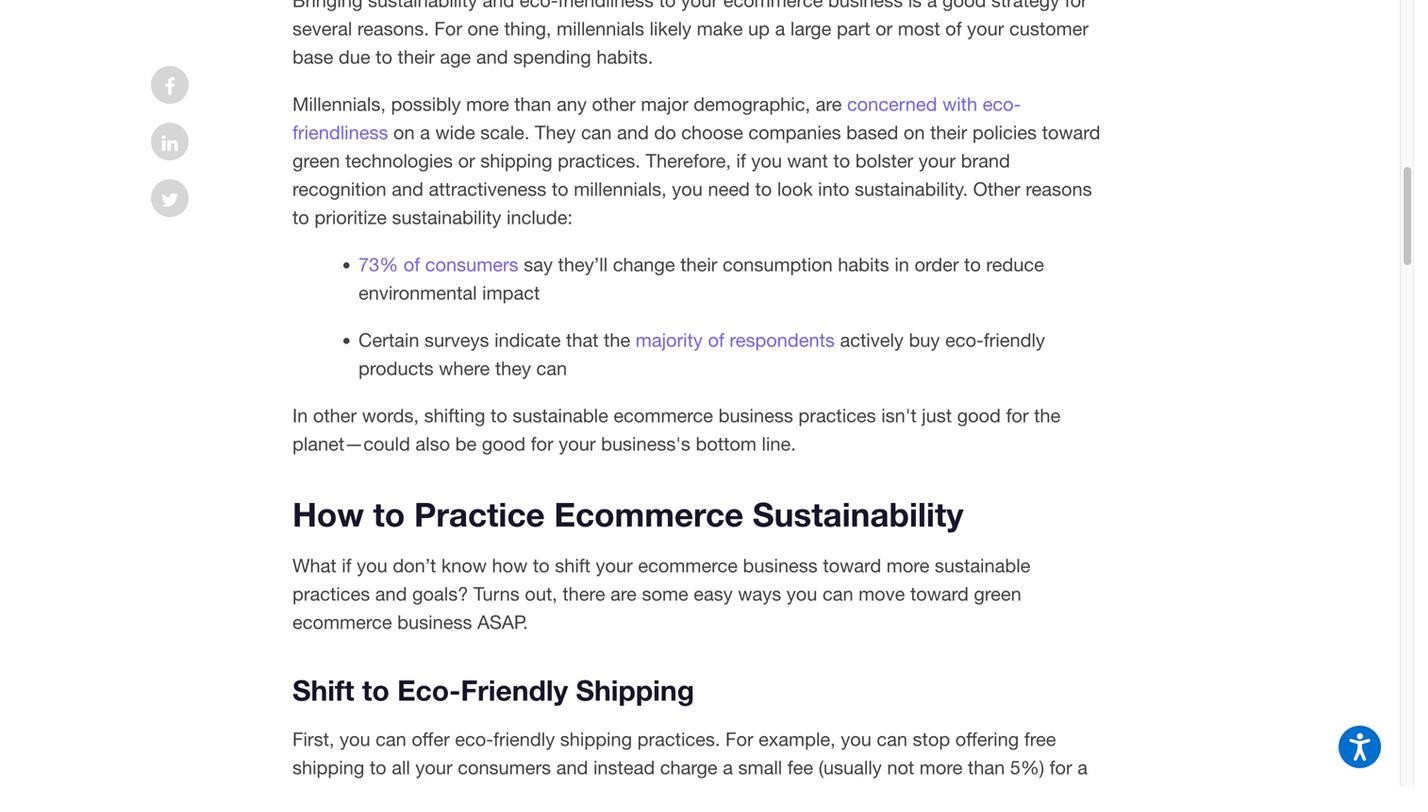 Task type: describe. For each thing, give the bounding box(es) containing it.
easy
[[694, 583, 733, 605]]

free
[[1025, 728, 1056, 750]]

say they'll change their consumption habits in order to reduce environmental impact
[[359, 253, 1045, 304]]

base
[[293, 46, 333, 68]]

other
[[974, 178, 1021, 200]]

in
[[293, 404, 308, 426]]

ecommerce
[[554, 494, 744, 533]]

consumers inside first, you can offer eco-friendly shipping practices. for example, you can stop offering free shipping to all your consumers and instead charge a small fee (usually not more than 5%) for a
[[458, 756, 551, 778]]

need
[[708, 178, 750, 200]]

buy
[[909, 329, 940, 351]]

don't
[[393, 555, 436, 577]]

spending
[[513, 46, 591, 68]]

practices. inside first, you can offer eco-friendly shipping practices. for example, you can stop offering free shipping to all your consumers and instead charge a small fee (usually not more than 5%) for a
[[638, 728, 720, 750]]

if inside what if you don't know how to shift your ecommerce business toward more sustainable practices and goals? turns out, there are some easy ways you can move toward green ecommerce business asap.
[[342, 555, 352, 577]]

73% of consumers link
[[359, 253, 519, 275]]

all
[[392, 756, 410, 778]]

charge
[[660, 756, 718, 778]]

environmental
[[359, 282, 477, 304]]

instead
[[594, 756, 655, 778]]

know
[[441, 555, 487, 577]]

a left the small
[[723, 756, 733, 778]]

eco- inside actively buy eco-friendly products where they can
[[946, 329, 984, 351]]

make
[[697, 17, 743, 39]]

how to practice ecommerce sustainability
[[293, 494, 964, 533]]

you right ways on the right of the page
[[787, 583, 818, 605]]

want
[[787, 149, 828, 172]]

attractiveness
[[429, 178, 547, 200]]

eco- inside bringing sustainability and eco-friendliness to your ecommerce business is a good strategy for several reasons. for one thing, millennials likely make up a large part or most of your customer base due to their age and spending habits.
[[520, 0, 558, 11]]

your down the strategy on the right of the page
[[967, 17, 1004, 39]]

73%
[[359, 253, 398, 275]]

consumption
[[723, 253, 833, 275]]

therefore,
[[646, 149, 731, 172]]

brand
[[961, 149, 1011, 172]]

0 horizontal spatial toward
[[823, 555, 882, 577]]

eco- inside concerned with eco- friendliness
[[983, 93, 1021, 115]]

0 vertical spatial are
[[816, 93, 842, 115]]

move
[[859, 583, 905, 605]]

certain
[[359, 329, 419, 351]]

facebook image
[[165, 77, 175, 96]]

friendliness inside bringing sustainability and eco-friendliness to your ecommerce business is a good strategy for several reasons. for one thing, millennials likely make up a large part or most of your customer base due to their age and spending habits.
[[558, 0, 654, 11]]

any
[[557, 93, 587, 115]]

you down 'companies'
[[751, 149, 782, 172]]

just
[[922, 404, 952, 426]]

business inside bringing sustainability and eco-friendliness to your ecommerce business is a good strategy for several reasons. for one thing, millennials likely make up a large part or most of your customer base due to their age and spending habits.
[[828, 0, 903, 11]]

practices inside "in other words, shifting to sustainable ecommerce business practices isn't just good for the planet—could also be good for your business's bottom line."
[[799, 404, 876, 426]]

millennials,
[[574, 178, 667, 200]]

millennials, possibly more than any other major demographic, are
[[293, 93, 847, 115]]

sustainable inside what if you don't know how to shift your ecommerce business toward more sustainable practices and goals? turns out, there are some easy ways you can move toward green ecommerce business asap.
[[935, 555, 1031, 577]]

sustainability
[[753, 494, 964, 533]]

example,
[[759, 728, 836, 750]]

major
[[641, 93, 689, 115]]

a right up
[[775, 17, 785, 39]]

1 on from the left
[[394, 121, 415, 143]]

reasons
[[1026, 178, 1092, 200]]

shipping inside on a wide scale. they can and do choose companies based on their policies toward green technologies or shipping practices. therefore, if you want to bolster your brand recognition and attractiveness to millennials, you need to look into sustainability. other reasons to prioritize sustainability include:
[[481, 149, 553, 172]]

to inside say they'll change their consumption habits in order to reduce environmental impact
[[964, 253, 981, 275]]

a inside on a wide scale. they can and do choose companies based on their policies toward green technologies or shipping practices. therefore, if you want to bolster your brand recognition and attractiveness to millennials, you need to look into sustainability. other reasons to prioritize sustainability include:
[[420, 121, 430, 143]]

2 vertical spatial of
[[708, 329, 725, 351]]

your up the make
[[681, 0, 718, 11]]

likely
[[650, 17, 692, 39]]

technologies
[[345, 149, 453, 172]]

wide
[[435, 121, 475, 143]]

shifting
[[424, 404, 485, 426]]

ecommerce inside bringing sustainability and eco-friendliness to your ecommerce business is a good strategy for several reasons. for one thing, millennials likely make up a large part or most of your customer base due to their age and spending habits.
[[724, 0, 823, 11]]

business down goals?
[[397, 611, 472, 633]]

your inside first, you can offer eco-friendly shipping practices. for example, you can stop offering free shipping to all your consumers and instead charge a small fee (usually not more than 5%) for a
[[416, 756, 453, 778]]

friendliness inside concerned with eco- friendliness
[[293, 121, 388, 143]]

goals?
[[412, 583, 468, 605]]

ecommerce inside "in other words, shifting to sustainable ecommerce business practices isn't just good for the planet—could also be good for your business's bottom line."
[[614, 404, 713, 426]]

prioritize
[[315, 206, 387, 228]]

to right shift
[[362, 673, 390, 707]]

other inside "in other words, shifting to sustainable ecommerce business practices isn't just good for the planet—could also be good for your business's bottom line."
[[313, 404, 357, 426]]

policies
[[973, 121, 1037, 143]]

habits
[[838, 253, 890, 275]]

of inside bringing sustainability and eco-friendliness to your ecommerce business is a good strategy for several reasons. for one thing, millennials likely make up a large part or most of your customer base due to their age and spending habits.
[[946, 17, 962, 39]]

more inside what if you don't know how to shift your ecommerce business toward more sustainable practices and goals? turns out, there are some easy ways you can move toward green ecommerce business asap.
[[887, 555, 930, 577]]

ecommerce up some
[[638, 555, 738, 577]]

concerned with eco- friendliness
[[293, 93, 1021, 143]]

several
[[293, 17, 352, 39]]

your inside "in other words, shifting to sustainable ecommerce business practices isn't just good for the planet—could also be good for your business's bottom line."
[[559, 433, 596, 455]]

indicate
[[495, 329, 561, 351]]

most
[[898, 17, 940, 39]]

for inside bringing sustainability and eco-friendliness to your ecommerce business is a good strategy for several reasons. for one thing, millennials likely make up a large part or most of your customer base due to their age and spending habits.
[[434, 17, 462, 39]]

majority
[[636, 329, 703, 351]]

respondents
[[730, 329, 835, 351]]

business inside "in other words, shifting to sustainable ecommerce business practices isn't just good for the planet—could also be good for your business's bottom line."
[[719, 404, 793, 426]]

for inside first, you can offer eco-friendly shipping practices. for example, you can stop offering free shipping to all your consumers and instead charge a small fee (usually not more than 5%) for a
[[726, 728, 754, 750]]

habits.
[[597, 46, 653, 68]]

demographic,
[[694, 93, 811, 115]]

0 vertical spatial more
[[466, 93, 509, 115]]

open accessibe: accessibility options, statement and help image
[[1350, 733, 1371, 761]]

asap.
[[477, 611, 528, 633]]

green inside what if you don't know how to shift your ecommerce business toward more sustainable practices and goals? turns out, there are some easy ways you can move toward green ecommerce business asap.
[[974, 583, 1022, 605]]

reduce
[[986, 253, 1045, 275]]

what if you don't know how to shift your ecommerce business toward more sustainable practices and goals? turns out, there are some easy ways you can move toward green ecommerce business asap.
[[293, 555, 1031, 633]]

you down therefore,
[[672, 178, 703, 200]]

first, you can offer eco-friendly shipping practices. for example, you can stop offering free shipping to all your consumers and instead charge a small fee (usually not more than 5%) for a
[[293, 728, 1088, 778]]

and up one
[[483, 0, 515, 11]]

bolster
[[856, 149, 914, 172]]

sustainable inside "in other words, shifting to sustainable ecommerce business practices isn't just good for the planet—could also be good for your business's bottom line."
[[513, 404, 609, 426]]

are inside what if you don't know how to shift your ecommerce business toward more sustainable practices and goals? turns out, there are some easy ways you can move toward green ecommerce business asap.
[[611, 583, 637, 605]]

eco- inside first, you can offer eco-friendly shipping practices. for example, you can stop offering free shipping to all your consumers and instead charge a small fee (usually not more than 5%) for a
[[455, 728, 494, 750]]

or inside bringing sustainability and eco-friendliness to your ecommerce business is a good strategy for several reasons. for one thing, millennials likely make up a large part or most of your customer base due to their age and spending habits.
[[876, 17, 893, 39]]

good for a
[[943, 0, 986, 11]]

to inside what if you don't know how to shift your ecommerce business toward more sustainable practices and goals? turns out, there are some easy ways you can move toward green ecommerce business asap.
[[533, 555, 550, 577]]

with
[[943, 93, 978, 115]]

small
[[738, 756, 782, 778]]

you up (usually
[[841, 728, 872, 750]]

0 vertical spatial the
[[604, 329, 631, 351]]

that
[[566, 329, 599, 351]]

to up the into
[[834, 149, 850, 172]]

choose
[[682, 121, 743, 143]]

offering
[[956, 728, 1019, 750]]

and inside first, you can offer eco-friendly shipping practices. for example, you can stop offering free shipping to all your consumers and instead charge a small fee (usually not more than 5%) for a
[[556, 756, 588, 778]]

they
[[495, 357, 531, 379]]

business's
[[601, 433, 691, 455]]

stop
[[913, 728, 950, 750]]

recognition
[[293, 178, 387, 200]]

turns
[[474, 583, 520, 605]]

first,
[[293, 728, 334, 750]]

line.
[[762, 433, 796, 455]]

possibly
[[391, 93, 461, 115]]

fee
[[788, 756, 814, 778]]

(usually
[[819, 756, 882, 778]]

how
[[492, 555, 528, 577]]

0 horizontal spatial shipping
[[293, 756, 365, 778]]

where
[[439, 357, 490, 379]]

millennials,
[[293, 93, 386, 115]]

1 vertical spatial of
[[404, 253, 420, 275]]

friendly inside actively buy eco-friendly products where they can
[[984, 329, 1045, 351]]

actively
[[840, 329, 904, 351]]



Task type: vqa. For each thing, say whether or not it's contained in the screenshot.
ways
yes



Task type: locate. For each thing, give the bounding box(es) containing it.
in other words, shifting to sustainable ecommerce business practices isn't just good for the planet—could also be good for your business's bottom line.
[[293, 404, 1061, 455]]

1 vertical spatial or
[[458, 149, 475, 172]]

0 horizontal spatial for
[[434, 17, 462, 39]]

73% of consumers
[[359, 253, 519, 275]]

sustainability inside on a wide scale. they can and do choose companies based on their policies toward green technologies or shipping practices. therefore, if you want to bolster your brand recognition and attractiveness to millennials, you need to look into sustainability. other reasons to prioritize sustainability include:
[[392, 206, 502, 228]]

for up age
[[434, 17, 462, 39]]

other
[[592, 93, 636, 115], [313, 404, 357, 426]]

you left the don't
[[357, 555, 388, 577]]

0 vertical spatial green
[[293, 149, 340, 172]]

friendly
[[461, 673, 568, 707]]

shipping down first,
[[293, 756, 365, 778]]

2 horizontal spatial of
[[946, 17, 962, 39]]

good inside bringing sustainability and eco-friendliness to your ecommerce business is a good strategy for several reasons. for one thing, millennials likely make up a large part or most of your customer base due to their age and spending habits.
[[943, 0, 986, 11]]

friendly
[[984, 329, 1045, 351], [494, 728, 555, 750]]

for right 5%)
[[1050, 756, 1073, 778]]

change
[[613, 253, 675, 275]]

other up planet—could at the left bottom of the page
[[313, 404, 357, 426]]

linkedin image
[[162, 134, 178, 153]]

there
[[563, 583, 605, 605]]

practices
[[799, 404, 876, 426], [293, 583, 370, 605]]

1 vertical spatial practices
[[293, 583, 370, 605]]

0 vertical spatial sustainable
[[513, 404, 609, 426]]

0 vertical spatial practices.
[[558, 149, 641, 172]]

than inside first, you can offer eco-friendly shipping practices. for example, you can stop offering free shipping to all your consumers and instead charge a small fee (usually not more than 5%) for a
[[968, 756, 1005, 778]]

ecommerce up up
[[724, 0, 823, 11]]

companies
[[749, 121, 841, 143]]

you right first,
[[340, 728, 370, 750]]

1 horizontal spatial toward
[[911, 583, 969, 605]]

1 horizontal spatial for
[[726, 728, 754, 750]]

their down with
[[931, 121, 968, 143]]

or inside on a wide scale. they can and do choose companies based on their policies toward green technologies or shipping practices. therefore, if you want to bolster your brand recognition and attractiveness to millennials, you need to look into sustainability. other reasons to prioritize sustainability include:
[[458, 149, 475, 172]]

friendly inside first, you can offer eco-friendly shipping practices. for example, you can stop offering free shipping to all your consumers and instead charge a small fee (usually not more than 5%) for a
[[494, 728, 555, 750]]

are up 'companies'
[[816, 93, 842, 115]]

eco- up policies
[[983, 93, 1021, 115]]

planet—could
[[293, 433, 410, 455]]

friendliness down millennials,
[[293, 121, 388, 143]]

0 horizontal spatial other
[[313, 404, 357, 426]]

a right is
[[927, 0, 937, 11]]

0 vertical spatial or
[[876, 17, 893, 39]]

2 horizontal spatial toward
[[1042, 121, 1101, 143]]

strategy
[[992, 0, 1060, 11]]

other right any
[[592, 93, 636, 115]]

can up all
[[376, 728, 406, 750]]

shift to eco-friendly shipping
[[293, 673, 695, 707]]

toward right move
[[911, 583, 969, 605]]

be
[[455, 433, 477, 455]]

more up scale.
[[466, 93, 509, 115]]

1 vertical spatial for
[[726, 728, 754, 750]]

can left move
[[823, 583, 854, 605]]

a right 5%)
[[1078, 756, 1088, 778]]

if inside on a wide scale. they can and do choose companies based on their policies toward green technologies or shipping practices. therefore, if you want to bolster your brand recognition and attractiveness to millennials, you need to look into sustainability. other reasons to prioritize sustainability include:
[[736, 149, 746, 172]]

1 vertical spatial are
[[611, 583, 637, 605]]

ecommerce
[[724, 0, 823, 11], [614, 404, 713, 426], [638, 555, 738, 577], [293, 611, 392, 633]]

for up the small
[[726, 728, 754, 750]]

and down technologies
[[392, 178, 424, 200]]

2 vertical spatial more
[[920, 756, 963, 778]]

good right be
[[482, 433, 526, 455]]

ecommerce up business's
[[614, 404, 713, 426]]

0 horizontal spatial or
[[458, 149, 475, 172]]

their inside bringing sustainability and eco-friendliness to your ecommerce business is a good strategy for several reasons. for one thing, millennials likely make up a large part or most of your customer base due to their age and spending habits.
[[398, 46, 435, 68]]

is
[[908, 0, 922, 11]]

words,
[[362, 404, 419, 426]]

of right most
[[946, 17, 962, 39]]

certain surveys indicate that the majority of respondents
[[359, 329, 835, 351]]

thing,
[[504, 17, 552, 39]]

sustainability up reasons.
[[368, 0, 477, 11]]

2 vertical spatial good
[[482, 433, 526, 455]]

they'll
[[558, 253, 608, 275]]

products
[[359, 357, 434, 379]]

practices down what
[[293, 583, 370, 605]]

0 vertical spatial consumers
[[425, 253, 519, 275]]

1 horizontal spatial practices
[[799, 404, 876, 426]]

can down any
[[581, 121, 612, 143]]

to up likely
[[659, 0, 676, 11]]

scale.
[[481, 121, 530, 143]]

0 horizontal spatial of
[[404, 253, 420, 275]]

good
[[943, 0, 986, 11], [957, 404, 1001, 426], [482, 433, 526, 455]]

0 vertical spatial practices
[[799, 404, 876, 426]]

twitter image
[[161, 191, 179, 209]]

0 horizontal spatial sustainable
[[513, 404, 609, 426]]

part
[[837, 17, 871, 39]]

toward up move
[[823, 555, 882, 577]]

to inside first, you can offer eco-friendly shipping practices. for example, you can stop offering free shipping to all your consumers and instead charge a small fee (usually not more than 5%) for a
[[370, 756, 387, 778]]

0 horizontal spatial friendliness
[[293, 121, 388, 143]]

1 horizontal spatial shipping
[[481, 149, 553, 172]]

more
[[466, 93, 509, 115], [887, 555, 930, 577], [920, 756, 963, 778]]

toward up reasons
[[1042, 121, 1101, 143]]

can inside actively buy eco-friendly products where they can
[[537, 357, 567, 379]]

1 vertical spatial shipping
[[560, 728, 632, 750]]

some
[[642, 583, 689, 605]]

practices. inside on a wide scale. they can and do choose companies based on their policies toward green technologies or shipping practices. therefore, if you want to bolster your brand recognition and attractiveness to millennials, you need to look into sustainability. other reasons to prioritize sustainability include:
[[558, 149, 641, 172]]

1 horizontal spatial green
[[974, 583, 1022, 605]]

the inside "in other words, shifting to sustainable ecommerce business practices isn't just good for the planet—could also be good for your business's bottom line."
[[1034, 404, 1061, 426]]

shipping up instead
[[560, 728, 632, 750]]

1 horizontal spatial than
[[968, 756, 1005, 778]]

and inside what if you don't know how to shift your ecommerce business toward more sustainable practices and goals? turns out, there are some easy ways you can move toward green ecommerce business asap.
[[375, 583, 407, 605]]

your up the there
[[596, 555, 633, 577]]

the
[[604, 329, 631, 351], [1034, 404, 1061, 426]]

green inside on a wide scale. they can and do choose companies based on their policies toward green technologies or shipping practices. therefore, if you want to bolster your brand recognition and attractiveness to millennials, you need to look into sustainability. other reasons to prioritize sustainability include:
[[293, 149, 340, 172]]

their right change
[[681, 253, 718, 275]]

on down concerned
[[904, 121, 925, 143]]

to inside "in other words, shifting to sustainable ecommerce business practices isn't just good for the planet—could also be good for your business's bottom line."
[[491, 404, 508, 426]]

offer
[[412, 728, 450, 750]]

1 horizontal spatial their
[[681, 253, 718, 275]]

or down wide
[[458, 149, 475, 172]]

0 vertical spatial of
[[946, 17, 962, 39]]

consumers up impact
[[425, 253, 519, 275]]

more up move
[[887, 555, 930, 577]]

0 vertical spatial good
[[943, 0, 986, 11]]

can inside what if you don't know how to shift your ecommerce business toward more sustainable practices and goals? turns out, there are some easy ways you can move toward green ecommerce business asap.
[[823, 583, 854, 605]]

more down stop
[[920, 756, 963, 778]]

to left look
[[755, 178, 772, 200]]

include:
[[507, 206, 573, 228]]

for right be
[[531, 433, 554, 455]]

sustainability
[[368, 0, 477, 11], [392, 206, 502, 228]]

than up they
[[515, 93, 552, 115]]

age
[[440, 46, 471, 68]]

1 vertical spatial than
[[968, 756, 1005, 778]]

or right "part"
[[876, 17, 893, 39]]

0 vertical spatial friendliness
[[558, 0, 654, 11]]

are
[[816, 93, 842, 115], [611, 583, 637, 605]]

0 horizontal spatial if
[[342, 555, 352, 577]]

to up the don't
[[373, 494, 405, 533]]

1 horizontal spatial sustainable
[[935, 555, 1031, 577]]

0 vertical spatial shipping
[[481, 149, 553, 172]]

ecommerce down what
[[293, 611, 392, 633]]

shipping
[[481, 149, 553, 172], [560, 728, 632, 750], [293, 756, 365, 778]]

your inside on a wide scale. they can and do choose companies based on their policies toward green technologies or shipping practices. therefore, if you want to bolster your brand recognition and attractiveness to millennials, you need to look into sustainability. other reasons to prioritize sustainability include:
[[919, 149, 956, 172]]

or
[[876, 17, 893, 39], [458, 149, 475, 172]]

eco- right the offer
[[455, 728, 494, 750]]

for inside first, you can offer eco-friendly shipping practices. for example, you can stop offering free shipping to all your consumers and instead charge a small fee (usually not more than 5%) for a
[[1050, 756, 1073, 778]]

1 vertical spatial sustainable
[[935, 555, 1031, 577]]

1 vertical spatial consumers
[[458, 756, 551, 778]]

into
[[818, 178, 850, 200]]

2 horizontal spatial shipping
[[560, 728, 632, 750]]

more inside first, you can offer eco-friendly shipping practices. for example, you can stop offering free shipping to all your consumers and instead charge a small fee (usually not more than 5%) for a
[[920, 756, 963, 778]]

good right is
[[943, 0, 986, 11]]

0 vertical spatial than
[[515, 93, 552, 115]]

and down one
[[476, 46, 508, 68]]

0 vertical spatial other
[[592, 93, 636, 115]]

1 vertical spatial if
[[342, 555, 352, 577]]

good for just
[[957, 404, 1001, 426]]

for
[[1065, 0, 1088, 11], [1006, 404, 1029, 426], [531, 433, 554, 455], [1050, 756, 1073, 778]]

impact
[[482, 282, 540, 304]]

1 vertical spatial practices.
[[638, 728, 720, 750]]

if up need
[[736, 149, 746, 172]]

shipping
[[576, 673, 695, 707]]

you
[[751, 149, 782, 172], [672, 178, 703, 200], [357, 555, 388, 577], [787, 583, 818, 605], [340, 728, 370, 750], [841, 728, 872, 750]]

concerned with eco- friendliness link
[[293, 93, 1021, 143]]

1 horizontal spatial friendly
[[984, 329, 1045, 351]]

isn't
[[882, 404, 917, 426]]

business up "part"
[[828, 0, 903, 11]]

a down possibly
[[420, 121, 430, 143]]

of
[[946, 17, 962, 39], [404, 253, 420, 275], [708, 329, 725, 351]]

0 horizontal spatial practices
[[293, 583, 370, 605]]

can inside on a wide scale. they can and do choose companies based on their policies toward green technologies or shipping practices. therefore, if you want to bolster your brand recognition and attractiveness to millennials, you need to look into sustainability. other reasons to prioritize sustainability include:
[[581, 121, 612, 143]]

0 horizontal spatial their
[[398, 46, 435, 68]]

to right order
[[964, 253, 981, 275]]

sustainable
[[513, 404, 609, 426], [935, 555, 1031, 577]]

1 vertical spatial friendly
[[494, 728, 555, 750]]

than down offering
[[968, 756, 1005, 778]]

eco- right buy
[[946, 329, 984, 351]]

shipping down scale.
[[481, 149, 553, 172]]

majority of respondents link
[[636, 329, 835, 351]]

shift
[[555, 555, 591, 577]]

and left instead
[[556, 756, 588, 778]]

friendly down friendly
[[494, 728, 555, 750]]

0 vertical spatial sustainability
[[368, 0, 477, 11]]

sustainability inside bringing sustainability and eco-friendliness to your ecommerce business is a good strategy for several reasons. for one thing, millennials likely make up a large part or most of your customer base due to their age and spending habits.
[[368, 0, 477, 11]]

1 horizontal spatial friendliness
[[558, 0, 654, 11]]

to right the 'due'
[[376, 46, 393, 68]]

to left all
[[370, 756, 387, 778]]

1 vertical spatial their
[[931, 121, 968, 143]]

0 vertical spatial toward
[[1042, 121, 1101, 143]]

can down indicate
[[537, 357, 567, 379]]

reasons.
[[358, 17, 429, 39]]

1 horizontal spatial if
[[736, 149, 746, 172]]

practice
[[414, 494, 545, 533]]

2 horizontal spatial their
[[931, 121, 968, 143]]

for inside bringing sustainability and eco-friendliness to your ecommerce business is a good strategy for several reasons. for one thing, millennials likely make up a large part or most of your customer base due to their age and spending habits.
[[1065, 0, 1088, 11]]

your left business's
[[559, 433, 596, 455]]

business up ways on the right of the page
[[743, 555, 818, 577]]

2 vertical spatial their
[[681, 253, 718, 275]]

can up not
[[877, 728, 908, 750]]

1 horizontal spatial of
[[708, 329, 725, 351]]

do
[[654, 121, 676, 143]]

friendliness up millennials
[[558, 0, 654, 11]]

1 vertical spatial toward
[[823, 555, 882, 577]]

can
[[581, 121, 612, 143], [537, 357, 567, 379], [823, 583, 854, 605], [376, 728, 406, 750], [877, 728, 908, 750]]

0 horizontal spatial on
[[394, 121, 415, 143]]

practices left 'isn't'
[[799, 404, 876, 426]]

0 horizontal spatial than
[[515, 93, 552, 115]]

say
[[524, 253, 553, 275]]

0 vertical spatial their
[[398, 46, 435, 68]]

your up sustainability.
[[919, 149, 956, 172]]

than
[[515, 93, 552, 115], [968, 756, 1005, 778]]

practices inside what if you don't know how to shift your ecommerce business toward more sustainable practices and goals? turns out, there are some easy ways you can move toward green ecommerce business asap.
[[293, 583, 370, 605]]

2 vertical spatial shipping
[[293, 756, 365, 778]]

large
[[791, 17, 832, 39]]

of up environmental
[[404, 253, 420, 275]]

0 vertical spatial for
[[434, 17, 462, 39]]

of right majority
[[708, 329, 725, 351]]

in
[[895, 253, 910, 275]]

to down recognition
[[293, 206, 309, 228]]

business up line.
[[719, 404, 793, 426]]

a
[[927, 0, 937, 11], [775, 17, 785, 39], [420, 121, 430, 143], [723, 756, 733, 778], [1078, 756, 1088, 778]]

practices. up millennials,
[[558, 149, 641, 172]]

1 vertical spatial friendliness
[[293, 121, 388, 143]]

0 horizontal spatial friendly
[[494, 728, 555, 750]]

if right what
[[342, 555, 352, 577]]

friendly down reduce
[[984, 329, 1045, 351]]

eco-
[[397, 673, 461, 707]]

to up include:
[[552, 178, 569, 200]]

their down reasons.
[[398, 46, 435, 68]]

eco- up thing,
[[520, 0, 558, 11]]

for right just
[[1006, 404, 1029, 426]]

bottom
[[696, 433, 757, 455]]

0 vertical spatial if
[[736, 149, 746, 172]]

bringing
[[293, 0, 363, 11]]

business
[[828, 0, 903, 11], [719, 404, 793, 426], [743, 555, 818, 577], [397, 611, 472, 633]]

0 horizontal spatial the
[[604, 329, 631, 351]]

2 on from the left
[[904, 121, 925, 143]]

1 vertical spatial more
[[887, 555, 930, 577]]

1 horizontal spatial or
[[876, 17, 893, 39]]

1 vertical spatial good
[[957, 404, 1001, 426]]

to right shifting
[[491, 404, 508, 426]]

their inside say they'll change their consumption habits in order to reduce environmental impact
[[681, 253, 718, 275]]

1 horizontal spatial on
[[904, 121, 925, 143]]

1 horizontal spatial other
[[592, 93, 636, 115]]

and
[[483, 0, 515, 11], [476, 46, 508, 68], [617, 121, 649, 143], [392, 178, 424, 200], [375, 583, 407, 605], [556, 756, 588, 778]]

0 horizontal spatial green
[[293, 149, 340, 172]]

actively buy eco-friendly products where they can
[[359, 329, 1045, 379]]

and down the don't
[[375, 583, 407, 605]]

their inside on a wide scale. they can and do choose companies based on their policies toward green technologies or shipping practices. therefore, if you want to bolster your brand recognition and attractiveness to millennials, you need to look into sustainability. other reasons to prioritize sustainability include:
[[931, 121, 968, 143]]

good right just
[[957, 404, 1001, 426]]

are right the there
[[611, 583, 637, 605]]

1 horizontal spatial the
[[1034, 404, 1061, 426]]

surveys
[[425, 329, 489, 351]]

and left the do
[[617, 121, 649, 143]]

1 vertical spatial the
[[1034, 404, 1061, 426]]

1 horizontal spatial are
[[816, 93, 842, 115]]

sustainability up 73% of consumers link
[[392, 206, 502, 228]]

green
[[293, 149, 340, 172], [974, 583, 1022, 605]]

ways
[[738, 583, 782, 605]]

0 horizontal spatial are
[[611, 583, 637, 605]]

1 vertical spatial green
[[974, 583, 1022, 605]]

consumers down friendly
[[458, 756, 551, 778]]

1 vertical spatial other
[[313, 404, 357, 426]]

0 vertical spatial friendly
[[984, 329, 1045, 351]]

on up technologies
[[394, 121, 415, 143]]

to up out,
[[533, 555, 550, 577]]

to
[[659, 0, 676, 11], [376, 46, 393, 68], [834, 149, 850, 172], [552, 178, 569, 200], [755, 178, 772, 200], [293, 206, 309, 228], [964, 253, 981, 275], [491, 404, 508, 426], [373, 494, 405, 533], [533, 555, 550, 577], [362, 673, 390, 707], [370, 756, 387, 778]]

1 vertical spatial sustainability
[[392, 206, 502, 228]]

toward inside on a wide scale. they can and do choose companies based on their policies toward green technologies or shipping practices. therefore, if you want to bolster your brand recognition and attractiveness to millennials, you need to look into sustainability. other reasons to prioritize sustainability include:
[[1042, 121, 1101, 143]]

on a wide scale. they can and do choose companies based on their policies toward green technologies or shipping practices. therefore, if you want to bolster your brand recognition and attractiveness to millennials, you need to look into sustainability. other reasons to prioritize sustainability include:
[[293, 121, 1101, 228]]

practices. up charge
[[638, 728, 720, 750]]

your down the offer
[[416, 756, 453, 778]]

for up customer
[[1065, 0, 1088, 11]]

2 vertical spatial toward
[[911, 583, 969, 605]]

your inside what if you don't know how to shift your ecommerce business toward more sustainable practices and goals? turns out, there are some easy ways you can move toward green ecommerce business asap.
[[596, 555, 633, 577]]



